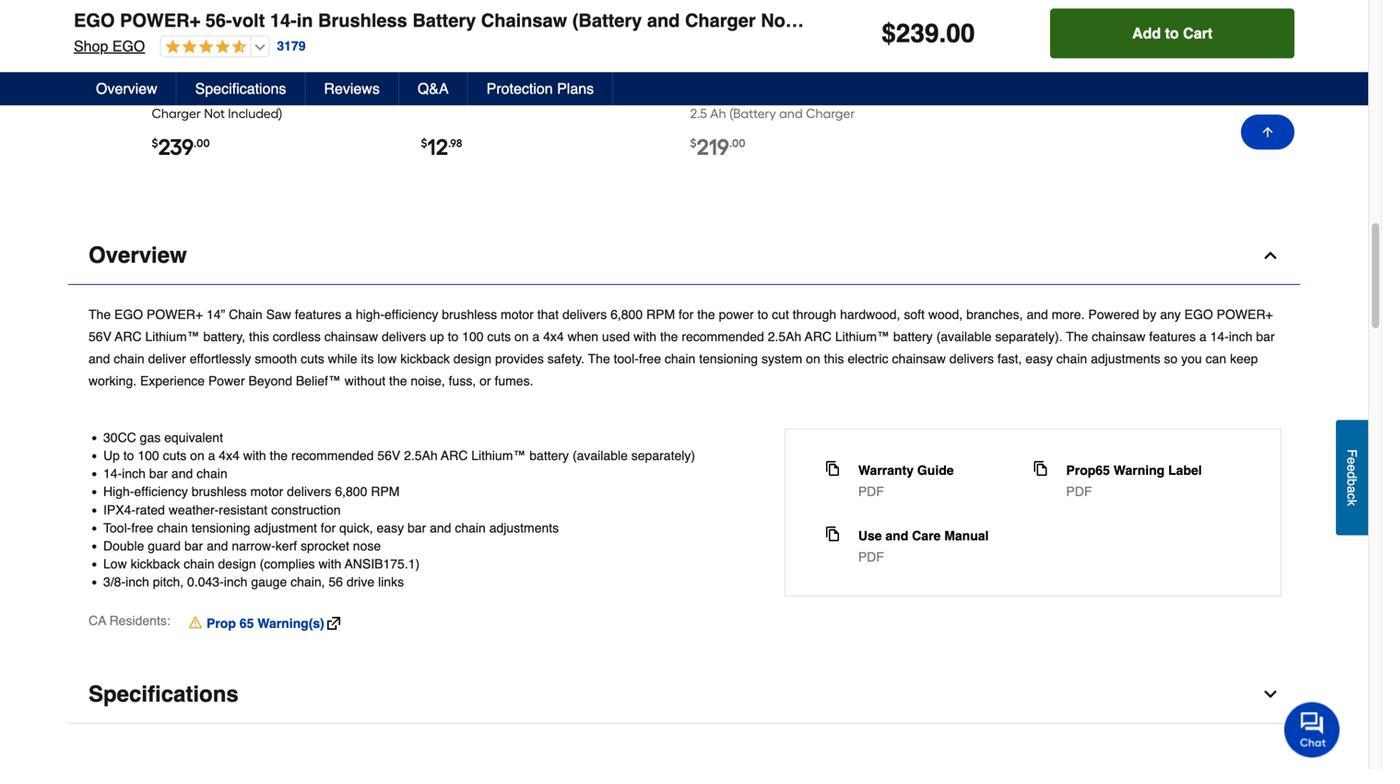 Task type: describe. For each thing, give the bounding box(es) containing it.
while
[[328, 351, 357, 366]]

2 vertical spatial the
[[588, 351, 610, 366]]

reviews
[[324, 84, 380, 101]]

0 vertical spatial specifications button
[[177, 76, 306, 109]]

easy inside the ego power+ 14" chain saw features a high-efficiency brushless motor that delivers 6,800 rpm for the power to cut through hardwood, soft wood, branches, and more. powered by any ego power+ 56v arc lithium™ battery, this cordless chainsaw delivers up to 100 cuts on a 4x4 when used with the recommended 2.5ah arc lithium™ battery (available separately). the chainsaw features a 14-inch bar and chain deliver effortlessly smooth cuts while its low kickback design provides safety. the tool-free chain tensioning system on this electric chainsaw delivers fast, easy chain adjustments so you can keep working. experience power beyond belief™ without the noise, fuss, or fumes.
[[1026, 351, 1053, 366]]

chevron down image
[[1262, 685, 1280, 704]]

any
[[1160, 307, 1181, 322]]

can
[[1206, 351, 1227, 366]]

prop65
[[1067, 463, 1110, 478]]

239 list item
[[152, 0, 370, 186]]

document image for warranty
[[825, 461, 840, 476]]

0 horizontal spatial 56-
[[205, 14, 232, 35]]

belief™
[[296, 373, 341, 388]]

615-
[[817, 69, 839, 84]]

battery,
[[203, 329, 245, 344]]

add to cart
[[1133, 28, 1213, 45]]

adjustments inside 30cc gas equivalent up to 100 cuts on a 4x4 with the recommended 56v 2.5ah arc lithium™ battery (available separately) 14-inch bar and chain high-efficiency brushless motor delivers 6,800 rpm ipx4-rated weather-resistant construction tool-free chain tensioning adjustment for quick, easy bar and chain adjustments double guard bar and narrow-kerf sprocket nose low kickback chain design (complies with ansib175.1) 3/8-inch pitch, 0.043-inch gauge chain, 56 drive links
[[489, 521, 559, 535]]

prop
[[207, 616, 236, 631]]

6,800 inside 30cc gas equivalent up to 100 cuts on a 4x4 with the recommended 56v 2.5ah arc lithium™ battery (available separately) 14-inch bar and chain high-efficiency brushless motor delivers 6,800 rpm ipx4-rated weather-resistant construction tool-free chain tensioning adjustment for quick, easy bar and chain adjustments double guard bar and narrow-kerf sprocket nose low kickback chain design (complies with ansib175.1) 3/8-inch pitch, 0.043-inch gauge chain, 56 drive links
[[335, 484, 367, 499]]

use and care manual link
[[859, 527, 989, 545]]

(battery inside power+ 56-volt 615-cfm 170- mph battery handheld leaf blower 2.5 ah (battery and charger included)
[[730, 105, 776, 121]]

0 horizontal spatial features
[[295, 307, 342, 322]]

0 vertical spatial brushless
[[318, 14, 407, 35]]

its
[[361, 351, 374, 366]]

1 horizontal spatial chainsaw
[[892, 351, 946, 366]]

cut
[[772, 307, 789, 322]]

2.5ah inside 30cc gas equivalent up to 100 cuts on a 4x4 with the recommended 56v 2.5ah arc lithium™ battery (available separately) 14-inch bar and chain high-efficiency brushless motor delivers 6,800 rpm ipx4-rated weather-resistant construction tool-free chain tensioning adjustment for quick, easy bar and chain adjustments double guard bar and narrow-kerf sprocket nose low kickback chain design (complies with ansib175.1) 3/8-inch pitch, 0.043-inch gauge chain, 56 drive links
[[404, 448, 438, 463]]

volt for 239
[[254, 69, 275, 84]]

prop65 warning label link
[[1067, 461, 1202, 479]]

motor inside the ego power+ 14" chain saw features a high-efficiency brushless motor that delivers 6,800 rpm for the power to cut through hardwood, soft wood, branches, and more. powered by any ego power+ 56v arc lithium™ battery, this cordless chainsaw delivers up to 100 cuts on a 4x4 when used with the recommended 2.5ah arc lithium™ battery (available separately). the chainsaw features a 14-inch bar and chain deliver effortlessly smooth cuts while its low kickback design provides safety. the tool-free chain tensioning system on this electric chainsaw delivers fast, easy chain adjustments so you can keep working. experience power beyond belief™ without the noise, fuss, or fumes.
[[501, 307, 534, 322]]

power+ 56-volt 615-cfm 170- mph battery handheld leaf blower 2.5 ah (battery and charger included)
[[690, 69, 897, 140]]

32 oz. synthetic blend bar and chain oil
[[421, 69, 627, 103]]

2.5
[[690, 105, 707, 121]]

plans
[[557, 84, 594, 101]]

low
[[378, 351, 397, 366]]

warning image
[[189, 615, 202, 630]]

oil
[[460, 87, 476, 103]]

0 vertical spatial specifications
[[195, 84, 286, 101]]

prop 65 warning(s) link
[[189, 614, 340, 633]]

a inside 30cc gas equivalent up to 100 cuts on a 4x4 with the recommended 56v 2.5ah arc lithium™ battery (available separately) 14-inch bar and chain high-efficiency brushless motor delivers 6,800 rpm ipx4-rated weather-resistant construction tool-free chain tensioning adjustment for quick, easy bar and chain adjustments double guard bar and narrow-kerf sprocket nose low kickback chain design (complies with ansib175.1) 3/8-inch pitch, 0.043-inch gauge chain, 56 drive links
[[208, 448, 215, 463]]

32
[[450, 69, 464, 84]]

56v inside 30cc gas equivalent up to 100 cuts on a 4x4 with the recommended 56v 2.5ah arc lithium™ battery (available separately) 14-inch bar and chain high-efficiency brushless motor delivers 6,800 rpm ipx4-rated weather-resistant construction tool-free chain tensioning adjustment for quick, easy bar and chain adjustments double guard bar and narrow-kerf sprocket nose low kickback chain design (complies with ansib175.1) 3/8-inch pitch, 0.043-inch gauge chain, 56 drive links
[[377, 448, 400, 463]]

b
[[1345, 479, 1360, 486]]

the ego power+ 14" chain saw features a high-efficiency brushless motor that delivers 6,800 rpm for the power to cut through hardwood, soft wood, branches, and more. powered by any ego power+ 56v arc lithium™ battery, this cordless chainsaw delivers up to 100 cuts on a 4x4 when used with the recommended 2.5ah arc lithium™ battery (available separately). the chainsaw features a 14-inch bar and chain deliver effortlessly smooth cuts while its low kickback design provides safety. the tool-free chain tensioning system on this electric chainsaw delivers fast, easy chain adjustments so you can keep working. experience power beyond belief™ without the noise, fuss, or fumes.
[[89, 307, 1275, 388]]

by
[[1143, 307, 1157, 322]]

0 horizontal spatial the
[[89, 307, 111, 322]]

with inside the ego power+ 14" chain saw features a high-efficiency brushless motor that delivers 6,800 rpm for the power to cut through hardwood, soft wood, branches, and more. powered by any ego power+ 56v arc lithium™ battery, this cordless chainsaw delivers up to 100 cuts on a 4x4 when used with the recommended 2.5ah arc lithium™ battery (available separately). the chainsaw features a 14-inch bar and chain deliver effortlessly smooth cuts while its low kickback design provides safety. the tool-free chain tensioning system on this electric chainsaw delivers fast, easy chain adjustments so you can keep working. experience power beyond belief™ without the noise, fuss, or fumes.
[[634, 329, 657, 344]]

volt up 4.6 stars image
[[232, 14, 265, 35]]

delivers left fast,
[[950, 351, 994, 366]]

fumes.
[[495, 373, 534, 388]]

working.
[[89, 373, 137, 388]]

ego right any
[[1185, 307, 1214, 322]]

$ for $ 239 .00
[[152, 136, 158, 150]]

arrow up image
[[1261, 128, 1276, 143]]

1 vertical spatial features
[[1150, 329, 1196, 344]]

2 e from the top
[[1345, 464, 1360, 471]]

rpm inside the ego power+ 14" chain saw features a high-efficiency brushless motor that delivers 6,800 rpm for the power to cut through hardwood, soft wood, branches, and more. powered by any ego power+ 56v arc lithium™ battery, this cordless chainsaw delivers up to 100 cuts on a 4x4 when used with the recommended 2.5ah arc lithium™ battery (available separately). the chainsaw features a 14-inch bar and chain deliver effortlessly smooth cuts while its low kickback design provides safety. the tool-free chain tensioning system on this electric chainsaw delivers fast, easy chain adjustments so you can keep working. experience power beyond belief™ without the noise, fuss, or fumes.
[[647, 307, 675, 322]]

easy inside 30cc gas equivalent up to 100 cuts on a 4x4 with the recommended 56v 2.5ah arc lithium™ battery (available separately) 14-inch bar and chain high-efficiency brushless motor delivers 6,800 rpm ipx4-rated weather-resistant construction tool-free chain tensioning adjustment for quick, easy bar and chain adjustments double guard bar and narrow-kerf sprocket nose low kickback chain design (complies with ansib175.1) 3/8-inch pitch, 0.043-inch gauge chain, 56 drive links
[[377, 521, 404, 535]]

care
[[912, 528, 941, 543]]

56
[[329, 575, 343, 589]]

wood,
[[929, 307, 963, 322]]

label
[[1169, 463, 1202, 478]]

f
[[1345, 449, 1360, 457]]

2.5ah inside the ego power+ 14" chain saw features a high-efficiency brushless motor that delivers 6,800 rpm for the power to cut through hardwood, soft wood, branches, and more. powered by any ego power+ 56v arc lithium™ battery, this cordless chainsaw delivers up to 100 cuts on a 4x4 when used with the recommended 2.5ah arc lithium™ battery (available separately). the chainsaw features a 14-inch bar and chain deliver effortlessly smooth cuts while its low kickback design provides safety. the tool-free chain tensioning system on this electric chainsaw delivers fast, easy chain adjustments so you can keep working. experience power beyond belief™ without the noise, fuss, or fumes.
[[768, 329, 802, 344]]

delivers inside 30cc gas equivalent up to 100 cuts on a 4x4 with the recommended 56v 2.5ah arc lithium™ battery (available separately) 14-inch bar and chain high-efficiency brushless motor delivers 6,800 rpm ipx4-rated weather-resistant construction tool-free chain tensioning adjustment for quick, easy bar and chain adjustments double guard bar and narrow-kerf sprocket nose low kickback chain design (complies with ansib175.1) 3/8-inch pitch, 0.043-inch gauge chain, 56 drive links
[[287, 484, 332, 499]]

that
[[537, 307, 559, 322]]

0 vertical spatial in
[[297, 14, 313, 35]]

1 vertical spatial overview button
[[68, 227, 1300, 285]]

to right up
[[448, 329, 459, 344]]

kerf
[[276, 539, 297, 553]]

use
[[859, 528, 882, 543]]

$ 219 .00
[[690, 134, 746, 160]]

a left 'high-'
[[345, 307, 352, 322]]

65
[[240, 616, 254, 631]]

up
[[430, 329, 444, 344]]

for inside the ego power+ 14" chain saw features a high-efficiency brushless motor that delivers 6,800 rpm for the power to cut through hardwood, soft wood, branches, and more. powered by any ego power+ 56v arc lithium™ battery, this cordless chainsaw delivers up to 100 cuts on a 4x4 when used with the recommended 2.5ah arc lithium™ battery (available separately). the chainsaw features a 14-inch bar and chain deliver effortlessly smooth cuts while its low kickback design provides safety. the tool-free chain tensioning system on this electric chainsaw delivers fast, easy chain adjustments so you can keep working. experience power beyond belief™ without the noise, fuss, or fumes.
[[679, 307, 694, 322]]

56- for 239
[[237, 69, 254, 84]]

ego up shop
[[74, 14, 115, 35]]

14- inside power+ 56-volt 14-in brushless battery chainsaw (battery and charger not included)
[[279, 69, 295, 84]]

reviews button
[[306, 76, 399, 109]]

protection
[[487, 84, 553, 101]]

warranty guide pdf
[[859, 463, 954, 499]]

30cc gas equivalent up to 100 cuts on a 4x4 with the recommended 56v 2.5ah arc lithium™ battery (available separately) 14-inch bar and chain high-efficiency brushless motor delivers 6,800 rpm ipx4-rated weather-resistant construction tool-free chain tensioning adjustment for quick, easy bar and chain adjustments double guard bar and narrow-kerf sprocket nose low kickback chain design (complies with ansib175.1) 3/8-inch pitch, 0.043-inch gauge chain, 56 drive links
[[103, 430, 695, 589]]

$ 239 . 00
[[882, 22, 975, 52]]

ego inside 219 list item
[[690, 69, 717, 84]]

the left power
[[697, 307, 715, 322]]

1 horizontal spatial charger
[[685, 14, 756, 35]]

battery inside 30cc gas equivalent up to 100 cuts on a 4x4 with the recommended 56v 2.5ah arc lithium™ battery (available separately) 14-inch bar and chain high-efficiency brushless motor delivers 6,800 rpm ipx4-rated weather-resistant construction tool-free chain tensioning adjustment for quick, easy bar and chain adjustments double guard bar and narrow-kerf sprocket nose low kickback chain design (complies with ansib175.1) 3/8-inch pitch, 0.043-inch gauge chain, 56 drive links
[[530, 448, 569, 463]]

0 horizontal spatial chainsaw
[[324, 329, 378, 344]]

on inside 30cc gas equivalent up to 100 cuts on a 4x4 with the recommended 56v 2.5ah arc lithium™ battery (available separately) 14-inch bar and chain high-efficiency brushless motor delivers 6,800 rpm ipx4-rated weather-resistant construction tool-free chain tensioning adjustment for quick, easy bar and chain adjustments double guard bar and narrow-kerf sprocket nose low kickback chain design (complies with ansib175.1) 3/8-inch pitch, 0.043-inch gauge chain, 56 drive links
[[190, 448, 205, 463]]

motor inside 30cc gas equivalent up to 100 cuts on a 4x4 with the recommended 56v 2.5ah arc lithium™ battery (available separately) 14-inch bar and chain high-efficiency brushless motor delivers 6,800 rpm ipx4-rated weather-resistant construction tool-free chain tensioning adjustment for quick, easy bar and chain adjustments double guard bar and narrow-kerf sprocket nose low kickback chain design (complies with ansib175.1) 3/8-inch pitch, 0.043-inch gauge chain, 56 drive links
[[250, 484, 283, 499]]

fuss,
[[449, 373, 476, 388]]

14"
[[207, 307, 225, 322]]

delivers up low on the top of the page
[[382, 329, 426, 344]]

so
[[1164, 351, 1178, 366]]

1 vertical spatial specifications
[[89, 682, 239, 707]]

inch inside the ego power+ 14" chain saw features a high-efficiency brushless motor that delivers 6,800 rpm for the power to cut through hardwood, soft wood, branches, and more. powered by any ego power+ 56v arc lithium™ battery, this cordless chainsaw delivers up to 100 cuts on a 4x4 when used with the recommended 2.5ah arc lithium™ battery (available separately). the chainsaw features a 14-inch bar and chain deliver effortlessly smooth cuts while its low kickback design provides safety. the tool-free chain tensioning system on this electric chainsaw delivers fast, easy chain adjustments so you can keep working. experience power beyond belief™ without the noise, fuss, or fumes.
[[1229, 329, 1253, 344]]

construction
[[271, 502, 341, 517]]

smooth
[[255, 351, 297, 366]]

to left cut
[[758, 307, 769, 322]]

add for add to cart
[[1133, 28, 1161, 45]]

inch up the high-
[[122, 466, 146, 481]]

2 horizontal spatial chainsaw
[[1092, 329, 1146, 344]]

tool-
[[103, 521, 131, 535]]

3179
[[277, 42, 306, 57]]

volt for 219
[[793, 69, 814, 84]]

prop 65 warning(s)
[[207, 616, 325, 631]]

power+ up keep
[[1217, 307, 1273, 322]]

safety.
[[548, 351, 585, 366]]

through
[[793, 307, 837, 322]]

0 vertical spatial overview button
[[77, 76, 177, 109]]

2 horizontal spatial arc
[[805, 329, 832, 344]]

ego right shop
[[112, 41, 145, 58]]

bar down gas
[[149, 466, 168, 481]]

electric
[[848, 351, 889, 366]]

0 vertical spatial on
[[515, 329, 529, 344]]

charger inside power+ 56-volt 615-cfm 170- mph battery handheld leaf blower 2.5 ah (battery and charger included)
[[806, 105, 855, 121]]

power+ 56-volt 14-in brushless battery chainsaw (battery and charger not included)
[[152, 69, 363, 121]]

double
[[103, 539, 144, 553]]

00
[[947, 22, 975, 52]]

c
[[1345, 493, 1360, 499]]

14- up 3179
[[270, 14, 297, 35]]

resistant
[[219, 502, 268, 517]]

219
[[697, 134, 729, 160]]

prop65 warning label pdf
[[1067, 463, 1202, 499]]

sprocket
[[301, 539, 349, 553]]

drive
[[347, 575, 375, 589]]

included) inside power+ 56-volt 615-cfm 170- mph battery handheld leaf blower 2.5 ah (battery and charger included)
[[690, 124, 745, 140]]

saw
[[266, 307, 291, 322]]

f e e d b a c k button
[[1336, 420, 1369, 535]]

not inside power+ 56-volt 14-in brushless battery chainsaw (battery and charger not included)
[[204, 105, 225, 121]]

2
[[1067, 14, 1074, 30]]

free inside 30cc gas equivalent up to 100 cuts on a 4x4 with the recommended 56v 2.5ah arc lithium™ battery (available separately) 14-inch bar and chain high-efficiency brushless motor delivers 6,800 rpm ipx4-rated weather-resistant construction tool-free chain tensioning adjustment for quick, easy bar and chain adjustments double guard bar and narrow-kerf sprocket nose low kickback chain design (complies with ansib175.1) 3/8-inch pitch, 0.043-inch gauge chain, 56 drive links
[[131, 521, 154, 535]]

6,800 inside the ego power+ 14" chain saw features a high-efficiency brushless motor that delivers 6,800 rpm for the power to cut through hardwood, soft wood, branches, and more. powered by any ego power+ 56v arc lithium™ battery, this cordless chainsaw delivers up to 100 cuts on a 4x4 when used with the recommended 2.5ah arc lithium™ battery (available separately). the chainsaw features a 14-inch bar and chain deliver effortlessly smooth cuts while its low kickback design provides safety. the tool-free chain tensioning system on this electric chainsaw delivers fast, easy chain adjustments so you can keep working. experience power beyond belief™ without the noise, fuss, or fumes.
[[611, 307, 643, 322]]

power+ up 4.6 stars image
[[120, 14, 200, 35]]

without
[[345, 373, 386, 388]]

14- inside 30cc gas equivalent up to 100 cuts on a 4x4 with the recommended 56v 2.5ah arc lithium™ battery (available separately) 14-inch bar and chain high-efficiency brushless motor delivers 6,800 rpm ipx4-rated weather-resistant construction tool-free chain tensioning adjustment for quick, easy bar and chain adjustments double guard bar and narrow-kerf sprocket nose low kickback chain design (complies with ansib175.1) 3/8-inch pitch, 0.043-inch gauge chain, 56 drive links
[[103, 466, 122, 481]]

$ for $ 12 .98
[[421, 136, 427, 150]]

239 for .
[[896, 22, 939, 52]]

guide
[[918, 463, 954, 478]]

powered
[[1089, 307, 1140, 322]]

narrow-
[[232, 539, 276, 553]]

tensioning inside the ego power+ 14" chain saw features a high-efficiency brushless motor that delivers 6,800 rpm for the power to cut through hardwood, soft wood, branches, and more. powered by any ego power+ 56v arc lithium™ battery, this cordless chainsaw delivers up to 100 cuts on a 4x4 when used with the recommended 2.5ah arc lithium™ battery (available separately). the chainsaw features a 14-inch bar and chain deliver effortlessly smooth cuts while its low kickback design provides safety. the tool-free chain tensioning system on this electric chainsaw delivers fast, easy chain adjustments so you can keep working. experience power beyond belief™ without the noise, fuss, or fumes.
[[699, 351, 758, 366]]

effortlessly
[[190, 351, 251, 366]]

charger inside power+ 56-volt 14-in brushless battery chainsaw (battery and charger not included)
[[152, 105, 201, 121]]

to inside "link"
[[1025, 14, 1037, 30]]

items
[[1077, 14, 1109, 30]]

use and care manual pdf
[[859, 528, 989, 564]]

100 inside the ego power+ 14" chain saw features a high-efficiency brushless motor that delivers 6,800 rpm for the power to cut through hardwood, soft wood, branches, and more. powered by any ego power+ 56v arc lithium™ battery, this cordless chainsaw delivers up to 100 cuts on a 4x4 when used with the recommended 2.5ah arc lithium™ battery (available separately). the chainsaw features a 14-inch bar and chain deliver effortlessly smooth cuts while its low kickback design provides safety. the tool-free chain tensioning system on this electric chainsaw delivers fast, easy chain adjustments so you can keep working. experience power beyond belief™ without the noise, fuss, or fumes.
[[462, 329, 484, 344]]

1 vertical spatial this
[[824, 351, 844, 366]]

14- inside the ego power+ 14" chain saw features a high-efficiency brushless motor that delivers 6,800 rpm for the power to cut through hardwood, soft wood, branches, and more. powered by any ego power+ 56v arc lithium™ battery, this cordless chainsaw delivers up to 100 cuts on a 4x4 when used with the recommended 2.5ah arc lithium™ battery (available separately). the chainsaw features a 14-inch bar and chain deliver effortlessly smooth cuts while its low kickback design provides safety. the tool-free chain tensioning system on this electric chainsaw delivers fast, easy chain adjustments so you can keep working. experience power beyond belief™ without the noise, fuss, or fumes.
[[1211, 329, 1229, 344]]

power+ inside power+ 56-volt 14-in brushless battery chainsaw (battery and charger not included)
[[181, 69, 234, 84]]

a up you
[[1200, 329, 1207, 344]]

overview for topmost overview button
[[96, 84, 157, 101]]

add to cart button
[[1051, 12, 1295, 62]]

$ for $ 239 . 00
[[882, 22, 896, 52]]

kickback inside the ego power+ 14" chain saw features a high-efficiency brushless motor that delivers 6,800 rpm for the power to cut through hardwood, soft wood, branches, and more. powered by any ego power+ 56v arc lithium™ battery, this cordless chainsaw delivers up to 100 cuts on a 4x4 when used with the recommended 2.5ah arc lithium™ battery (available separately). the chainsaw features a 14-inch bar and chain deliver effortlessly smooth cuts while its low kickback design provides safety. the tool-free chain tensioning system on this electric chainsaw delivers fast, easy chain adjustments so you can keep working. experience power beyond belief™ without the noise, fuss, or fumes.
[[401, 351, 450, 366]]

56- for 219
[[775, 69, 793, 84]]

ca
[[89, 614, 106, 628]]

arc inside 30cc gas equivalent up to 100 cuts on a 4x4 with the recommended 56v 2.5ah arc lithium™ battery (available separately) 14-inch bar and chain high-efficiency brushless motor delivers 6,800 rpm ipx4-rated weather-resistant construction tool-free chain tensioning adjustment for quick, easy bar and chain adjustments double guard bar and narrow-kerf sprocket nose low kickback chain design (complies with ansib175.1) 3/8-inch pitch, 0.043-inch gauge chain, 56 drive links
[[441, 448, 468, 463]]

high-
[[103, 484, 134, 499]]

2 horizontal spatial on
[[806, 351, 821, 366]]

for inside 30cc gas equivalent up to 100 cuts on a 4x4 with the recommended 56v 2.5ah arc lithium™ battery (available separately) 14-inch bar and chain high-efficiency brushless motor delivers 6,800 rpm ipx4-rated weather-resistant construction tool-free chain tensioning adjustment for quick, easy bar and chain adjustments double guard bar and narrow-kerf sprocket nose low kickback chain design (complies with ansib175.1) 3/8-inch pitch, 0.043-inch gauge chain, 56 drive links
[[321, 521, 336, 535]]

and inside power+ 56-volt 615-cfm 170- mph battery handheld leaf blower 2.5 ah (battery and charger included)
[[779, 105, 803, 121]]

bar right guard
[[184, 539, 203, 553]]

2 vertical spatial with
[[319, 557, 342, 571]]

0 horizontal spatial arc
[[115, 329, 142, 344]]

weather-
[[169, 502, 219, 517]]

synthetic
[[487, 69, 541, 84]]

handheld
[[767, 87, 825, 103]]

the down low on the top of the page
[[389, 373, 407, 388]]

power
[[719, 307, 754, 322]]

keep
[[1230, 351, 1258, 366]]

.
[[939, 22, 947, 52]]

0 horizontal spatial lithium™
[[145, 329, 200, 344]]

power+ left 14"
[[147, 307, 203, 322]]

system
[[762, 351, 803, 366]]

the inside 30cc gas equivalent up to 100 cuts on a 4x4 with the recommended 56v 2.5ah arc lithium™ battery (available separately) 14-inch bar and chain high-efficiency brushless motor delivers 6,800 rpm ipx4-rated weather-resistant construction tool-free chain tensioning adjustment for quick, easy bar and chain adjustments double guard bar and narrow-kerf sprocket nose low kickback chain design (complies with ansib175.1) 3/8-inch pitch, 0.043-inch gauge chain, 56 drive links
[[270, 448, 288, 463]]

rpm inside 30cc gas equivalent up to 100 cuts on a 4x4 with the recommended 56v 2.5ah arc lithium™ battery (available separately) 14-inch bar and chain high-efficiency brushless motor delivers 6,800 rpm ipx4-rated weather-resistant construction tool-free chain tensioning adjustment for quick, easy bar and chain adjustments double guard bar and narrow-kerf sprocket nose low kickback chain design (complies with ansib175.1) 3/8-inch pitch, 0.043-inch gauge chain, 56 drive links
[[371, 484, 400, 499]]

used
[[602, 329, 630, 344]]

battery inside the ego power+ 14" chain saw features a high-efficiency brushless motor that delivers 6,800 rpm for the power to cut through hardwood, soft wood, branches, and more. powered by any ego power+ 56v arc lithium™ battery, this cordless chainsaw delivers up to 100 cuts on a 4x4 when used with the recommended 2.5ah arc lithium™ battery (available separately). the chainsaw features a 14-inch bar and chain deliver effortlessly smooth cuts while its low kickback design provides safety. the tool-free chain tensioning system on this electric chainsaw delivers fast, easy chain adjustments so you can keep working. experience power beyond belief™ without the noise, fuss, or fumes.
[[894, 329, 933, 344]]

pdf inside prop65 warning label pdf
[[1067, 484, 1092, 499]]

guard
[[148, 539, 181, 553]]

0 horizontal spatial this
[[249, 329, 269, 344]]

more.
[[1052, 307, 1085, 322]]

included) inside power+ 56-volt 14-in brushless battery chainsaw (battery and charger not included)
[[228, 105, 283, 121]]

(available inside the ego power+ 14" chain saw features a high-efficiency brushless motor that delivers 6,800 rpm for the power to cut through hardwood, soft wood, branches, and more. powered by any ego power+ 56v arc lithium™ battery, this cordless chainsaw delivers up to 100 cuts on a 4x4 when used with the recommended 2.5ah arc lithium™ battery (available separately). the chainsaw features a 14-inch bar and chain deliver effortlessly smooth cuts while its low kickback design provides safety. the tool-free chain tensioning system on this electric chainsaw delivers fast, easy chain adjustments so you can keep working. experience power beyond belief™ without the noise, fuss, or fumes.
[[937, 329, 992, 344]]



Task type: vqa. For each thing, say whether or not it's contained in the screenshot.
the lowe's is proud to support the military community
no



Task type: locate. For each thing, give the bounding box(es) containing it.
0 vertical spatial free
[[639, 351, 661, 366]]

$ inside $ 219 .00
[[690, 136, 697, 150]]

battery inside power+ 56-volt 14-in brushless battery chainsaw (battery and charger not included)
[[152, 87, 195, 103]]

1 horizontal spatial free
[[639, 351, 661, 366]]

warning
[[1114, 463, 1165, 478]]

this left the electric
[[824, 351, 844, 366]]

design inside 30cc gas equivalent up to 100 cuts on a 4x4 with the recommended 56v 2.5ah arc lithium™ battery (available separately) 14-inch bar and chain high-efficiency brushless motor delivers 6,800 rpm ipx4-rated weather-resistant construction tool-free chain tensioning adjustment for quick, easy bar and chain adjustments double guard bar and narrow-kerf sprocket nose low kickback chain design (complies with ansib175.1) 3/8-inch pitch, 0.043-inch gauge chain, 56 drive links
[[218, 557, 256, 571]]

mph
[[690, 87, 718, 103]]

kickback down guard
[[131, 557, 180, 571]]

56v
[[89, 329, 112, 344], [377, 448, 400, 463]]

add inside "link"
[[998, 14, 1022, 30]]

recommended inside the ego power+ 14" chain saw features a high-efficiency brushless motor that delivers 6,800 rpm for the power to cut through hardwood, soft wood, branches, and more. powered by any ego power+ 56v arc lithium™ battery, this cordless chainsaw delivers up to 100 cuts on a 4x4 when used with the recommended 2.5ah arc lithium™ battery (available separately). the chainsaw features a 14-inch bar and chain deliver effortlessly smooth cuts while its low kickback design provides safety. the tool-free chain tensioning system on this electric chainsaw delivers fast, easy chain adjustments so you can keep working. experience power beyond belief™ without the noise, fuss, or fumes.
[[682, 329, 764, 344]]

4x4 inside 30cc gas equivalent up to 100 cuts on a 4x4 with the recommended 56v 2.5ah arc lithium™ battery (available separately) 14-inch bar and chain high-efficiency brushless motor delivers 6,800 rpm ipx4-rated weather-resistant construction tool-free chain tensioning adjustment for quick, easy bar and chain adjustments double guard bar and narrow-kerf sprocket nose low kickback chain design (complies with ansib175.1) 3/8-inch pitch, 0.043-inch gauge chain, 56 drive links
[[219, 448, 240, 463]]

0 vertical spatial with
[[634, 329, 657, 344]]

0 vertical spatial rpm
[[647, 307, 675, 322]]

for left power
[[679, 307, 694, 322]]

0 vertical spatial 56v
[[89, 329, 112, 344]]

to inside 30cc gas equivalent up to 100 cuts on a 4x4 with the recommended 56v 2.5ah arc lithium™ battery (available separately) 14-inch bar and chain high-efficiency brushless motor delivers 6,800 rpm ipx4-rated weather-resistant construction tool-free chain tensioning adjustment for quick, easy bar and chain adjustments double guard bar and narrow-kerf sprocket nose low kickback chain design (complies with ansib175.1) 3/8-inch pitch, 0.043-inch gauge chain, 56 drive links
[[123, 448, 134, 463]]

warranty
[[859, 463, 914, 478]]

efficiency inside the ego power+ 14" chain saw features a high-efficiency brushless motor that delivers 6,800 rpm for the power to cut through hardwood, soft wood, branches, and more. powered by any ego power+ 56v arc lithium™ battery, this cordless chainsaw delivers up to 100 cuts on a 4x4 when used with the recommended 2.5ah arc lithium™ battery (available separately). the chainsaw features a 14-inch bar and chain deliver effortlessly smooth cuts while its low kickback design provides safety. the tool-free chain tensioning system on this electric chainsaw delivers fast, easy chain adjustments so you can keep working. experience power beyond belief™ without the noise, fuss, or fumes.
[[385, 307, 438, 322]]

.00 inside $ 219 .00
[[729, 136, 746, 150]]

1 vertical spatial 6,800
[[335, 484, 367, 499]]

2 horizontal spatial the
[[1066, 329, 1089, 344]]

$ for $ 219 .00
[[690, 136, 697, 150]]

100 right up
[[462, 329, 484, 344]]

1 horizontal spatial easy
[[1026, 351, 1053, 366]]

(complies
[[260, 557, 315, 571]]

features up so at the right top of page
[[1150, 329, 1196, 344]]

charger up $ 239 .00
[[152, 105, 201, 121]]

included)
[[797, 14, 879, 35], [228, 105, 283, 121], [690, 124, 745, 140]]

1 vertical spatial 56v
[[377, 448, 400, 463]]

warranty guide link
[[859, 461, 954, 479]]

tensioning down resistant at bottom left
[[192, 521, 250, 535]]

1 horizontal spatial tensioning
[[699, 351, 758, 366]]

on down equivalent
[[190, 448, 205, 463]]

2.5ah
[[768, 329, 802, 344], [404, 448, 438, 463]]

1 vertical spatial tensioning
[[192, 521, 250, 535]]

residents:
[[109, 614, 170, 628]]

1 horizontal spatial 4x4
[[543, 329, 564, 344]]

100 down gas
[[138, 448, 159, 463]]

0 vertical spatial not
[[761, 14, 792, 35]]

inch left gauge
[[224, 575, 248, 589]]

ego inside 12 list item
[[421, 69, 447, 84]]

2 vertical spatial on
[[190, 448, 205, 463]]

.00 inside $ 239 .00
[[194, 136, 210, 150]]

a
[[345, 307, 352, 322], [533, 329, 540, 344], [1200, 329, 1207, 344], [208, 448, 215, 463], [1345, 486, 1360, 493]]

delivers up when
[[563, 307, 607, 322]]

0 horizontal spatial for
[[321, 521, 336, 535]]

ah
[[710, 105, 726, 121]]

battery for mph
[[721, 87, 764, 103]]

document image for use
[[825, 527, 840, 541]]

brushless up up
[[442, 307, 497, 322]]

ipx4-
[[103, 502, 136, 517]]

battery inside power+ 56-volt 615-cfm 170- mph battery handheld leaf blower 2.5 ah (battery and charger included)
[[721, 87, 764, 103]]

add to cart 2 items link
[[962, 0, 1145, 44]]

chainsaw down 4.6 stars image
[[198, 87, 257, 103]]

protection plans
[[487, 84, 594, 101]]

delivers
[[563, 307, 607, 322], [382, 329, 426, 344], [950, 351, 994, 366], [287, 484, 332, 499]]

pdf
[[859, 484, 884, 499], [1067, 484, 1092, 499], [859, 550, 884, 564]]

56- inside power+ 56-volt 615-cfm 170- mph battery handheld leaf blower 2.5 ah (battery and charger included)
[[775, 69, 793, 84]]

239 inside 239 list item
[[158, 134, 194, 160]]

239
[[896, 22, 939, 52], [158, 134, 194, 160]]

on
[[515, 329, 529, 344], [806, 351, 821, 366], [190, 448, 205, 463]]

battery up $ 239 .00
[[152, 87, 195, 103]]

0 horizontal spatial 2.5ah
[[404, 448, 438, 463]]

with down sprocket
[[319, 557, 342, 571]]

inch
[[1229, 329, 1253, 344], [122, 466, 146, 481], [126, 575, 149, 589], [224, 575, 248, 589]]

fast,
[[998, 351, 1022, 366]]

branches,
[[967, 307, 1023, 322]]

0 horizontal spatial free
[[131, 521, 154, 535]]

1 vertical spatial adjustments
[[489, 521, 559, 535]]

0 horizontal spatial 4x4
[[219, 448, 240, 463]]

add inside button
[[1133, 28, 1161, 45]]

on up provides at the left of the page
[[515, 329, 529, 344]]

not up handheld at the top right
[[761, 14, 792, 35]]

e up b
[[1345, 464, 1360, 471]]

2.5ah down noise,
[[404, 448, 438, 463]]

219 list item
[[690, 0, 909, 186]]

charger
[[685, 14, 756, 35], [152, 105, 201, 121], [806, 105, 855, 121]]

rpm
[[647, 307, 675, 322], [371, 484, 400, 499]]

add left 'cart'
[[998, 14, 1022, 30]]

volt inside power+ 56-volt 14-in brushless battery chainsaw (battery and charger not included)
[[254, 69, 275, 84]]

0 horizontal spatial included)
[[228, 105, 283, 121]]

ca residents:
[[89, 614, 170, 628]]

quick,
[[339, 521, 373, 535]]

1 horizontal spatial efficiency
[[385, 307, 438, 322]]

brushless up resistant at bottom left
[[192, 484, 247, 499]]

chainsaw up the while
[[324, 329, 378, 344]]

the
[[697, 307, 715, 322], [660, 329, 678, 344], [389, 373, 407, 388], [270, 448, 288, 463]]

rpm up quick,
[[371, 484, 400, 499]]

inch up keep
[[1229, 329, 1253, 344]]

ego left 32
[[421, 69, 447, 84]]

2 horizontal spatial included)
[[797, 14, 879, 35]]

1 vertical spatial cuts
[[301, 351, 324, 366]]

239 for .00
[[158, 134, 194, 160]]

56v inside the ego power+ 14" chain saw features a high-efficiency brushless motor that delivers 6,800 rpm for the power to cut through hardwood, soft wood, branches, and more. powered by any ego power+ 56v arc lithium™ battery, this cordless chainsaw delivers up to 100 cuts on a 4x4 when used with the recommended 2.5ah arc lithium™ battery (available separately). the chainsaw features a 14-inch bar and chain deliver effortlessly smooth cuts while its low kickback design provides safety. the tool-free chain tensioning system on this electric chainsaw delivers fast, easy chain adjustments so you can keep working. experience power beyond belief™ without the noise, fuss, or fumes.
[[89, 329, 112, 344]]

1 horizontal spatial chainsaw
[[481, 14, 567, 35]]

volt up handheld at the top right
[[793, 69, 814, 84]]

1 vertical spatial overview
[[89, 242, 187, 268]]

recommended inside 30cc gas equivalent up to 100 cuts on a 4x4 with the recommended 56v 2.5ah arc lithium™ battery (available separately) 14-inch bar and chain high-efficiency brushless motor delivers 6,800 rpm ipx4-rated weather-resistant construction tool-free chain tensioning adjustment for quick, easy bar and chain adjustments double guard bar and narrow-kerf sprocket nose low kickback chain design (complies with ansib175.1) 3/8-inch pitch, 0.043-inch gauge chain, 56 drive links
[[291, 448, 374, 463]]

chain
[[421, 87, 456, 103], [229, 307, 263, 322]]

the
[[89, 307, 111, 322], [1066, 329, 1089, 344], [588, 351, 610, 366]]

0 vertical spatial document image
[[825, 461, 840, 476]]

gauge
[[251, 575, 287, 589]]

4x4 inside the ego power+ 14" chain saw features a high-efficiency brushless motor that delivers 6,800 rpm for the power to cut through hardwood, soft wood, branches, and more. powered by any ego power+ 56v arc lithium™ battery, this cordless chainsaw delivers up to 100 cuts on a 4x4 when used with the recommended 2.5ah arc lithium™ battery (available separately). the chainsaw features a 14-inch bar and chain deliver effortlessly smooth cuts while its low kickback design provides safety. the tool-free chain tensioning system on this electric chainsaw delivers fast, easy chain adjustments so you can keep working. experience power beyond belief™ without the noise, fuss, or fumes.
[[543, 329, 564, 344]]

protection plans button
[[468, 76, 613, 109]]

12 list item
[[421, 0, 640, 186]]

1 vertical spatial brushless
[[308, 69, 363, 84]]

brushless inside power+ 56-volt 14-in brushless battery chainsaw (battery and charger not included)
[[308, 69, 363, 84]]

battery
[[413, 14, 476, 35], [152, 87, 195, 103], [721, 87, 764, 103]]

1 vertical spatial 2.5ah
[[404, 448, 438, 463]]

2 document image from the top
[[825, 527, 840, 541]]

chainsaw inside power+ 56-volt 14-in brushless battery chainsaw (battery and charger not included)
[[198, 87, 257, 103]]

0 vertical spatial (available
[[937, 329, 992, 344]]

specifications down residents:
[[89, 682, 239, 707]]

the right the used
[[660, 329, 678, 344]]

and inside 32 oz. synthetic blend bar and chain oil
[[604, 69, 627, 84]]

and inside power+ 56-volt 14-in brushless battery chainsaw (battery and charger not included)
[[310, 87, 334, 103]]

cuts up provides at the left of the page
[[487, 329, 511, 344]]

1 vertical spatial 4x4
[[219, 448, 240, 463]]

1 horizontal spatial 56-
[[237, 69, 254, 84]]

100
[[462, 329, 484, 344], [138, 448, 159, 463]]

0 horizontal spatial adjustments
[[489, 521, 559, 535]]

1 vertical spatial chainsaw
[[198, 87, 257, 103]]

ego down 4.6 stars image
[[152, 69, 178, 84]]

volt left reviews
[[254, 69, 275, 84]]

not up $ 239 .00
[[204, 105, 225, 121]]

ego inside 239 list item
[[152, 69, 178, 84]]

in inside power+ 56-volt 14-in brushless battery chainsaw (battery and charger not included)
[[295, 69, 305, 84]]

specifications
[[195, 84, 286, 101], [89, 682, 239, 707]]

1 vertical spatial (available
[[573, 448, 628, 463]]

chevron up image
[[1262, 246, 1280, 265]]

free down rated
[[131, 521, 154, 535]]

0 vertical spatial cuts
[[487, 329, 511, 344]]

0 vertical spatial 4x4
[[543, 329, 564, 344]]

power+
[[120, 14, 200, 35], [181, 69, 234, 84], [720, 69, 772, 84], [147, 307, 203, 322], [1217, 307, 1273, 322]]

cordless
[[273, 329, 321, 344]]

1 horizontal spatial features
[[1150, 329, 1196, 344]]

0 vertical spatial efficiency
[[385, 307, 438, 322]]

deliver
[[148, 351, 186, 366]]

up
[[103, 448, 120, 463]]

1 vertical spatial easy
[[377, 521, 404, 535]]

0 horizontal spatial chainsaw
[[198, 87, 257, 103]]

0 horizontal spatial (available
[[573, 448, 628, 463]]

document image left warranty
[[825, 461, 840, 476]]

2 horizontal spatial lithium™
[[835, 329, 890, 344]]

ego power+ 56-volt 14-in brushless battery chainsaw (battery and charger not included)
[[74, 14, 879, 35]]

chain
[[114, 351, 145, 366], [665, 351, 696, 366], [1057, 351, 1088, 366], [197, 466, 227, 481], [157, 521, 188, 535], [455, 521, 486, 535], [184, 557, 215, 571]]

charger down leaf
[[806, 105, 855, 121]]

to inside button
[[1165, 28, 1179, 45]]

hardwood,
[[840, 307, 901, 322]]

and inside use and care manual pdf
[[886, 528, 909, 543]]

0 vertical spatial easy
[[1026, 351, 1053, 366]]

arc
[[115, 329, 142, 344], [805, 329, 832, 344], [441, 448, 468, 463]]

battery down fumes.
[[530, 448, 569, 463]]

blower
[[858, 87, 897, 103]]

adjustments
[[1091, 351, 1161, 366], [489, 521, 559, 535]]

4.6 stars image
[[161, 43, 247, 60]]

included) down 3179
[[228, 105, 283, 121]]

1 horizontal spatial .00
[[729, 136, 746, 150]]

0 vertical spatial for
[[679, 307, 694, 322]]

(battery inside power+ 56-volt 14-in brushless battery chainsaw (battery and charger not included)
[[260, 87, 307, 103]]

adjustment
[[254, 521, 317, 535]]

ego up mph
[[690, 69, 717, 84]]

1 document image from the top
[[825, 461, 840, 476]]

(available
[[937, 329, 992, 344], [573, 448, 628, 463]]

soft
[[904, 307, 925, 322]]

or
[[480, 373, 491, 388]]

0 horizontal spatial kickback
[[131, 557, 180, 571]]

equivalent
[[164, 430, 223, 445]]

1 vertical spatial battery
[[530, 448, 569, 463]]

56- up handheld at the top right
[[775, 69, 793, 84]]

1 e from the top
[[1345, 457, 1360, 464]]

brushless inside 30cc gas equivalent up to 100 cuts on a 4x4 with the recommended 56v 2.5ah arc lithium™ battery (available separately) 14-inch bar and chain high-efficiency brushless motor delivers 6,800 rpm ipx4-rated weather-resistant construction tool-free chain tensioning adjustment for quick, easy bar and chain adjustments double guard bar and narrow-kerf sprocket nose low kickback chain design (complies with ansib175.1) 3/8-inch pitch, 0.043-inch gauge chain, 56 drive links
[[192, 484, 247, 499]]

56v up working. on the left
[[89, 329, 112, 344]]

2 horizontal spatial with
[[634, 329, 657, 344]]

rated
[[136, 502, 165, 517]]

add left cart
[[1133, 28, 1161, 45]]

pdf inside use and care manual pdf
[[859, 550, 884, 564]]

170-
[[870, 69, 892, 84]]

gas
[[140, 430, 161, 445]]

easy down separately).
[[1026, 351, 1053, 366]]

cuts down equivalent
[[163, 448, 187, 463]]

document image
[[1033, 461, 1048, 476]]

1 horizontal spatial recommended
[[682, 329, 764, 344]]

bar up keep
[[1257, 329, 1275, 344]]

this
[[249, 329, 269, 344], [824, 351, 844, 366]]

.00 for 239
[[194, 136, 210, 150]]

ego up working. on the left
[[114, 307, 143, 322]]

battery up ah
[[721, 87, 764, 103]]

(battery right ah
[[730, 105, 776, 121]]

lithium™ inside 30cc gas equivalent up to 100 cuts on a 4x4 with the recommended 56v 2.5ah arc lithium™ battery (available separately) 14-inch bar and chain high-efficiency brushless motor delivers 6,800 rpm ipx4-rated weather-resistant construction tool-free chain tensioning adjustment for quick, easy bar and chain adjustments double guard bar and narrow-kerf sprocket nose low kickback chain design (complies with ansib175.1) 3/8-inch pitch, 0.043-inch gauge chain, 56 drive links
[[472, 448, 526, 463]]

and
[[647, 14, 680, 35], [604, 69, 627, 84], [310, 87, 334, 103], [779, 105, 803, 121], [1027, 307, 1049, 322], [89, 351, 110, 366], [171, 466, 193, 481], [430, 521, 451, 535], [886, 528, 909, 543], [207, 539, 228, 553]]

low
[[103, 557, 127, 571]]

1 horizontal spatial 2.5ah
[[768, 329, 802, 344]]

tensioning down power
[[699, 351, 758, 366]]

kickback inside 30cc gas equivalent up to 100 cuts on a 4x4 with the recommended 56v 2.5ah arc lithium™ battery (available separately) 14-inch bar and chain high-efficiency brushless motor delivers 6,800 rpm ipx4-rated weather-resistant construction tool-free chain tensioning adjustment for quick, easy bar and chain adjustments double guard bar and narrow-kerf sprocket nose low kickback chain design (complies with ansib175.1) 3/8-inch pitch, 0.043-inch gauge chain, 56 drive links
[[131, 557, 180, 571]]

1 vertical spatial specifications button
[[68, 666, 1300, 724]]

battery
[[894, 329, 933, 344], [530, 448, 569, 463]]

$ inside $ 12 .98
[[421, 136, 427, 150]]

beyond
[[249, 373, 292, 388]]

1 horizontal spatial the
[[588, 351, 610, 366]]

free inside the ego power+ 14" chain saw features a high-efficiency brushless motor that delivers 6,800 rpm for the power to cut through hardwood, soft wood, branches, and more. powered by any ego power+ 56v arc lithium™ battery, this cordless chainsaw delivers up to 100 cuts on a 4x4 when used with the recommended 2.5ah arc lithium™ battery (available separately). the chainsaw features a 14-inch bar and chain deliver effortlessly smooth cuts while its low kickback design provides safety. the tool-free chain tensioning system on this electric chainsaw delivers fast, easy chain adjustments so you can keep working. experience power beyond belief™ without the noise, fuss, or fumes.
[[639, 351, 661, 366]]

blend
[[544, 69, 577, 84]]

design down narrow-
[[218, 557, 256, 571]]

recommended down power
[[682, 329, 764, 344]]

e up d
[[1345, 457, 1360, 464]]

links
[[378, 575, 404, 589]]

shop ego
[[74, 41, 145, 58]]

volt inside power+ 56-volt 615-cfm 170- mph battery handheld leaf blower 2.5 ah (battery and charger included)
[[793, 69, 814, 84]]

0 horizontal spatial motor
[[250, 484, 283, 499]]

recommended
[[682, 329, 764, 344], [291, 448, 374, 463]]

f e e d b a c k
[[1345, 449, 1360, 506]]

power
[[208, 373, 245, 388]]

1 vertical spatial on
[[806, 351, 821, 366]]

to left cart
[[1165, 28, 1179, 45]]

separately).
[[996, 329, 1063, 344]]

in up 3179
[[297, 14, 313, 35]]

recommended up construction
[[291, 448, 374, 463]]

1 vertical spatial with
[[243, 448, 266, 463]]

chain down 32
[[421, 87, 456, 103]]

lithium™ up the electric
[[835, 329, 890, 344]]

0 vertical spatial motor
[[501, 307, 534, 322]]

easy up the nose
[[377, 521, 404, 535]]

.98
[[448, 136, 462, 150]]

.00 for 219
[[729, 136, 746, 150]]

0 vertical spatial brushless
[[442, 307, 497, 322]]

2 vertical spatial (battery
[[730, 105, 776, 121]]

battery down soft at the top right of the page
[[894, 329, 933, 344]]

0 vertical spatial battery
[[894, 329, 933, 344]]

0 horizontal spatial not
[[204, 105, 225, 121]]

1 horizontal spatial battery
[[413, 14, 476, 35]]

chat invite button image
[[1285, 701, 1341, 758]]

this up smooth
[[249, 329, 269, 344]]

warning(s)
[[258, 616, 325, 631]]

$ inside $ 239 .00
[[152, 136, 158, 150]]

brushless inside the ego power+ 14" chain saw features a high-efficiency brushless motor that delivers 6,800 rpm for the power to cut through hardwood, soft wood, branches, and more. powered by any ego power+ 56v arc lithium™ battery, this cordless chainsaw delivers up to 100 cuts on a 4x4 when used with the recommended 2.5ah arc lithium™ battery (available separately). the chainsaw features a 14-inch bar and chain deliver effortlessly smooth cuts while its low kickback design provides safety. the tool-free chain tensioning system on this electric chainsaw delivers fast, easy chain adjustments so you can keep working. experience power beyond belief™ without the noise, fuss, or fumes.
[[442, 307, 497, 322]]

0 horizontal spatial (battery
[[260, 87, 307, 103]]

(available inside 30cc gas equivalent up to 100 cuts on a 4x4 with the recommended 56v 2.5ah arc lithium™ battery (available separately) 14-inch bar and chain high-efficiency brushless motor delivers 6,800 rpm ipx4-rated weather-resistant construction tool-free chain tensioning adjustment for quick, easy bar and chain adjustments double guard bar and narrow-kerf sprocket nose low kickback chain design (complies with ansib175.1) 3/8-inch pitch, 0.043-inch gauge chain, 56 drive links
[[573, 448, 628, 463]]

on right system
[[806, 351, 821, 366]]

k
[[1345, 499, 1360, 506]]

chainsaw down soft at the top right of the page
[[892, 351, 946, 366]]

chain inside 32 oz. synthetic blend bar and chain oil
[[421, 87, 456, 103]]

overview for bottommost overview button
[[89, 242, 187, 268]]

a down the that at left
[[533, 329, 540, 344]]

0 horizontal spatial 100
[[138, 448, 159, 463]]

1 vertical spatial 239
[[158, 134, 194, 160]]

cuts inside 30cc gas equivalent up to 100 cuts on a 4x4 with the recommended 56v 2.5ah arc lithium™ battery (available separately) 14-inch bar and chain high-efficiency brushless motor delivers 6,800 rpm ipx4-rated weather-resistant construction tool-free chain tensioning adjustment for quick, easy bar and chain adjustments double guard bar and narrow-kerf sprocket nose low kickback chain design (complies with ansib175.1) 3/8-inch pitch, 0.043-inch gauge chain, 56 drive links
[[163, 448, 187, 463]]

2 horizontal spatial cuts
[[487, 329, 511, 344]]

overview button down shop ego
[[77, 76, 177, 109]]

bar up ansib175.1)
[[408, 521, 426, 535]]

1 vertical spatial design
[[218, 557, 256, 571]]

1 .00 from the left
[[194, 136, 210, 150]]

nose
[[353, 539, 381, 553]]

0.043-
[[187, 575, 224, 589]]

design inside the ego power+ 14" chain saw features a high-efficiency brushless motor that delivers 6,800 rpm for the power to cut through hardwood, soft wood, branches, and more. powered by any ego power+ 56v arc lithium™ battery, this cordless chainsaw delivers up to 100 cuts on a 4x4 when used with the recommended 2.5ah arc lithium™ battery (available separately). the chainsaw features a 14-inch bar and chain deliver effortlessly smooth cuts while its low kickback design provides safety. the tool-free chain tensioning system on this electric chainsaw delivers fast, easy chain adjustments so you can keep working. experience power beyond belief™ without the noise, fuss, or fumes.
[[454, 351, 492, 366]]

motor left the that at left
[[501, 307, 534, 322]]

chain inside the ego power+ 14" chain saw features a high-efficiency brushless motor that delivers 6,800 rpm for the power to cut through hardwood, soft wood, branches, and more. powered by any ego power+ 56v arc lithium™ battery, this cordless chainsaw delivers up to 100 cuts on a 4x4 when used with the recommended 2.5ah arc lithium™ battery (available separately). the chainsaw features a 14-inch bar and chain deliver effortlessly smooth cuts while its low kickback design provides safety. the tool-free chain tensioning system on this electric chainsaw delivers fast, easy chain adjustments so you can keep working. experience power beyond belief™ without the noise, fuss, or fumes.
[[229, 307, 263, 322]]

efficiency up rated
[[134, 484, 188, 499]]

a inside button
[[1345, 486, 1360, 493]]

the down more.
[[1066, 329, 1089, 344]]

for up sprocket
[[321, 521, 336, 535]]

0 horizontal spatial battery
[[530, 448, 569, 463]]

delivers up construction
[[287, 484, 332, 499]]

2 horizontal spatial battery
[[721, 87, 764, 103]]

pdf down warranty
[[859, 484, 884, 499]]

0 vertical spatial included)
[[797, 14, 879, 35]]

(available left separately)
[[573, 448, 628, 463]]

0 horizontal spatial rpm
[[371, 484, 400, 499]]

power+ inside power+ 56-volt 615-cfm 170- mph battery handheld leaf blower 2.5 ah (battery and charger included)
[[720, 69, 772, 84]]

1 vertical spatial chain
[[229, 307, 263, 322]]

bar inside the ego power+ 14" chain saw features a high-efficiency brushless motor that delivers 6,800 rpm for the power to cut through hardwood, soft wood, branches, and more. powered by any ego power+ 56v arc lithium™ battery, this cordless chainsaw delivers up to 100 cuts on a 4x4 when used with the recommended 2.5ah arc lithium™ battery (available separately). the chainsaw features a 14-inch bar and chain deliver effortlessly smooth cuts while its low kickback design provides safety. the tool-free chain tensioning system on this electric chainsaw delivers fast, easy chain adjustments so you can keep working. experience power beyond belief™ without the noise, fuss, or fumes.
[[1257, 329, 1275, 344]]

to right the up
[[123, 448, 134, 463]]

brushless
[[318, 14, 407, 35], [308, 69, 363, 84]]

tensioning inside 30cc gas equivalent up to 100 cuts on a 4x4 with the recommended 56v 2.5ah arc lithium™ battery (available separately) 14-inch bar and chain high-efficiency brushless motor delivers 6,800 rpm ipx4-rated weather-resistant construction tool-free chain tensioning adjustment for quick, easy bar and chain adjustments double guard bar and narrow-kerf sprocket nose low kickback chain design (complies with ansib175.1) 3/8-inch pitch, 0.043-inch gauge chain, 56 drive links
[[192, 521, 250, 535]]

efficiency inside 30cc gas equivalent up to 100 cuts on a 4x4 with the recommended 56v 2.5ah arc lithium™ battery (available separately) 14-inch bar and chain high-efficiency brushless motor delivers 6,800 rpm ipx4-rated weather-resistant construction tool-free chain tensioning adjustment for quick, easy bar and chain adjustments double guard bar and narrow-kerf sprocket nose low kickback chain design (complies with ansib175.1) 3/8-inch pitch, 0.043-inch gauge chain, 56 drive links
[[134, 484, 188, 499]]

56-
[[205, 14, 232, 35], [237, 69, 254, 84], [775, 69, 793, 84]]

link icon image
[[327, 617, 340, 630]]

included) up 615-
[[797, 14, 879, 35]]

in down 3179
[[295, 69, 305, 84]]

included) down ah
[[690, 124, 745, 140]]

1 vertical spatial document image
[[825, 527, 840, 541]]

100 inside 30cc gas equivalent up to 100 cuts on a 4x4 with the recommended 56v 2.5ah arc lithium™ battery (available separately) 14-inch bar and chain high-efficiency brushless motor delivers 6,800 rpm ipx4-rated weather-resistant construction tool-free chain tensioning adjustment for quick, easy bar and chain adjustments double guard bar and narrow-kerf sprocket nose low kickback chain design (complies with ansib175.1) 3/8-inch pitch, 0.043-inch gauge chain, 56 drive links
[[138, 448, 159, 463]]

6,800 up quick,
[[335, 484, 367, 499]]

1 horizontal spatial design
[[454, 351, 492, 366]]

q&a button
[[399, 76, 468, 109]]

1 vertical spatial free
[[131, 521, 154, 535]]

1 horizontal spatial for
[[679, 307, 694, 322]]

2 .00 from the left
[[729, 136, 746, 150]]

power+ down 4.6 stars image
[[181, 69, 234, 84]]

0 horizontal spatial chain
[[229, 307, 263, 322]]

document image
[[825, 461, 840, 476], [825, 527, 840, 541]]

1 horizontal spatial chain
[[421, 87, 456, 103]]

design up the "fuss,"
[[454, 351, 492, 366]]

chainsaw up the synthetic
[[481, 14, 567, 35]]

pdf down use
[[859, 550, 884, 564]]

0 vertical spatial recommended
[[682, 329, 764, 344]]

lithium™ down or
[[472, 448, 526, 463]]

adjustments inside the ego power+ 14" chain saw features a high-efficiency brushless motor that delivers 6,800 rpm for the power to cut through hardwood, soft wood, branches, and more. powered by any ego power+ 56v arc lithium™ battery, this cordless chainsaw delivers up to 100 cuts on a 4x4 when used with the recommended 2.5ah arc lithium™ battery (available separately). the chainsaw features a 14-inch bar and chain deliver effortlessly smooth cuts while its low kickback design provides safety. the tool-free chain tensioning system on this electric chainsaw delivers fast, easy chain adjustments so you can keep working. experience power beyond belief™ without the noise, fuss, or fumes.
[[1091, 351, 1161, 366]]

battery for brushless
[[413, 14, 476, 35]]

inch down low
[[126, 575, 149, 589]]

2 vertical spatial cuts
[[163, 448, 187, 463]]

0 horizontal spatial with
[[243, 448, 266, 463]]

0 horizontal spatial .00
[[194, 136, 210, 150]]

chain right 14"
[[229, 307, 263, 322]]

1 horizontal spatial 6,800
[[611, 307, 643, 322]]

0 horizontal spatial cuts
[[163, 448, 187, 463]]

$
[[882, 22, 896, 52], [152, 136, 158, 150], [421, 136, 427, 150], [690, 136, 697, 150]]

add for add to cart 2 items
[[998, 14, 1022, 30]]

free right safety.
[[639, 351, 661, 366]]

0 horizontal spatial 239
[[158, 134, 194, 160]]

q&a
[[418, 84, 449, 101]]

56- inside power+ 56-volt 14-in brushless battery chainsaw (battery and charger not included)
[[237, 69, 254, 84]]

2 horizontal spatial 56-
[[775, 69, 793, 84]]

0 horizontal spatial 56v
[[89, 329, 112, 344]]

pdf inside "warranty guide pdf"
[[859, 484, 884, 499]]

14- up can
[[1211, 329, 1229, 344]]

to
[[1025, 14, 1037, 30], [1165, 28, 1179, 45], [758, 307, 769, 322], [448, 329, 459, 344], [123, 448, 134, 463]]

0 vertical spatial (battery
[[572, 14, 642, 35]]

0 horizontal spatial add
[[998, 14, 1022, 30]]

1 horizontal spatial (battery
[[572, 14, 642, 35]]

1 horizontal spatial cuts
[[301, 351, 324, 366]]

56v down without
[[377, 448, 400, 463]]

1 vertical spatial rpm
[[371, 484, 400, 499]]

1 vertical spatial efficiency
[[134, 484, 188, 499]]

56- up 4.6 stars image
[[205, 14, 232, 35]]

cfm
[[839, 69, 866, 84]]

0 vertical spatial 239
[[896, 22, 939, 52]]



